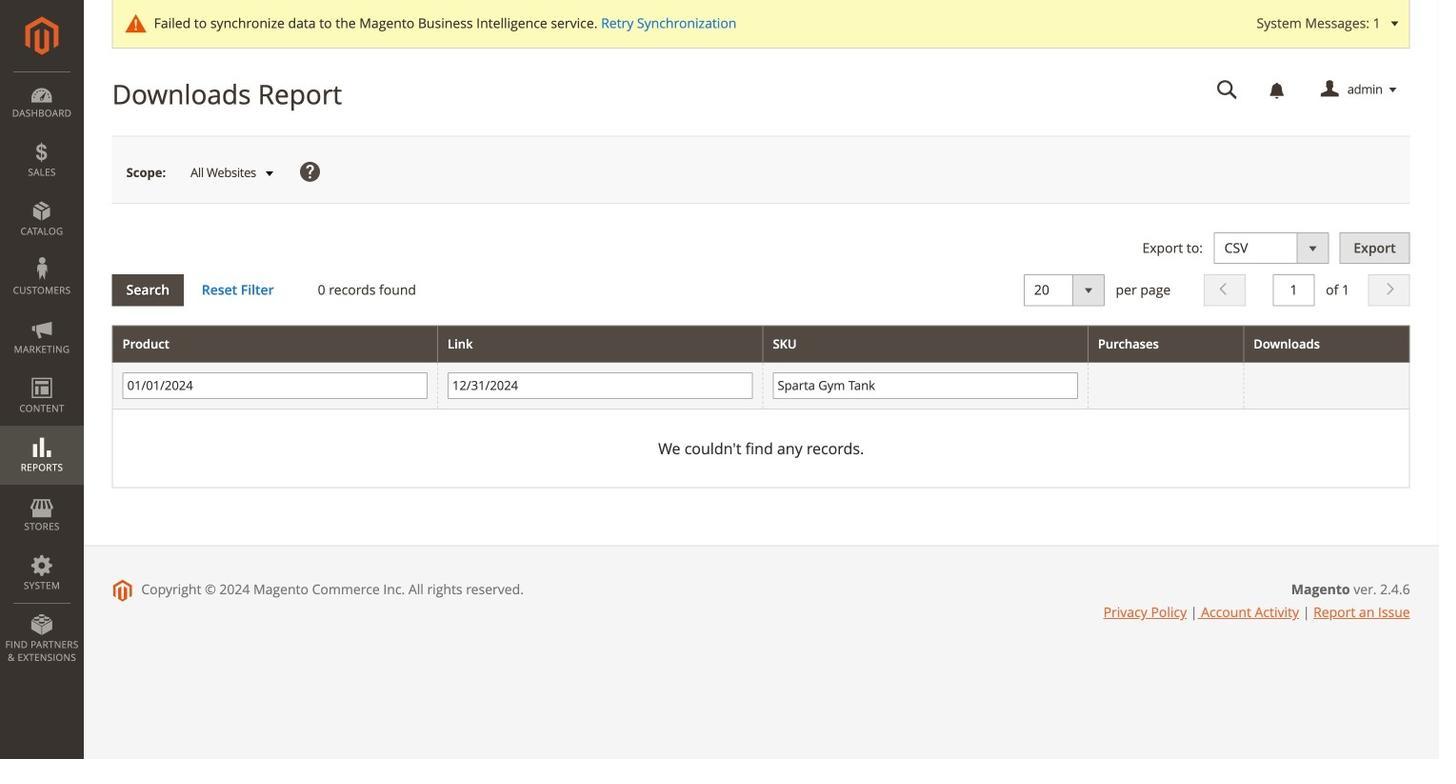 Task type: locate. For each thing, give the bounding box(es) containing it.
menu bar
[[0, 71, 84, 674]]

magento admin panel image
[[25, 16, 59, 55]]

None text field
[[1204, 73, 1251, 107], [1273, 275, 1315, 306], [123, 372, 428, 399], [448, 372, 753, 399], [1204, 73, 1251, 107], [1273, 275, 1315, 306], [123, 372, 428, 399], [448, 372, 753, 399]]

None text field
[[773, 372, 1078, 399]]



